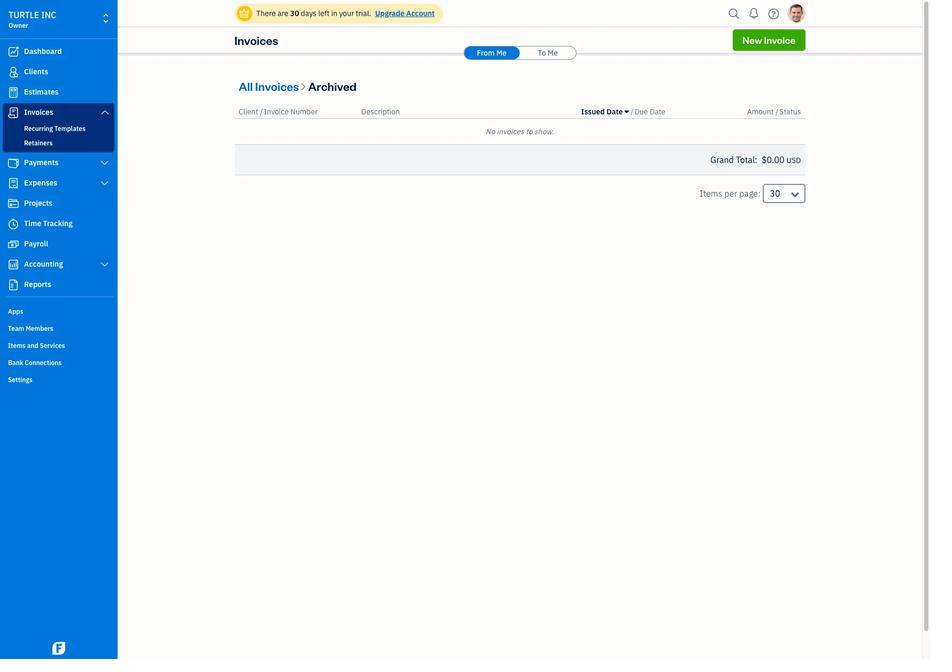 Task type: locate. For each thing, give the bounding box(es) containing it.
chevron large down image down payroll link
[[100, 261, 110, 269]]

show.
[[535, 127, 554, 136]]

1 horizontal spatial date
[[650, 107, 666, 117]]

accounting link
[[3, 255, 114, 274]]

estimates link
[[3, 83, 114, 102]]

2 date from the left
[[650, 107, 666, 117]]

all
[[239, 78, 253, 93]]

dashboard link
[[3, 42, 114, 62]]

0 horizontal spatial me
[[497, 48, 507, 58]]

invoices
[[497, 127, 525, 136]]

1 vertical spatial chevron large down image
[[100, 179, 110, 188]]

estimate image
[[7, 87, 20, 98]]

30
[[290, 9, 299, 18], [771, 188, 781, 199]]

me right to
[[548, 48, 558, 58]]

invoice down go to help icon
[[765, 34, 796, 46]]

per
[[725, 188, 738, 199]]

invoices up "client / invoice number"
[[255, 78, 299, 93]]

time tracking
[[24, 219, 73, 228]]

items left per
[[700, 188, 723, 199]]

chevron large down image inside the accounting link
[[100, 261, 110, 269]]

/ for client
[[260, 107, 263, 117]]

30 right page:
[[771, 188, 781, 199]]

1 vertical spatial items
[[8, 342, 26, 350]]

settings
[[8, 376, 33, 384]]

go to help image
[[766, 6, 783, 22]]

crown image
[[239, 8, 250, 19]]

0 horizontal spatial 30
[[290, 9, 299, 18]]

0 vertical spatial invoice
[[765, 34, 796, 46]]

/
[[260, 107, 263, 117], [631, 107, 634, 117], [776, 107, 779, 117]]

1 chevron large down image from the top
[[100, 108, 110, 117]]

/ for amount
[[776, 107, 779, 117]]

amount link
[[748, 107, 776, 117]]

me right from
[[497, 48, 507, 58]]

turtle inc owner
[[9, 10, 56, 29]]

/ right client
[[260, 107, 263, 117]]

page:
[[740, 188, 761, 199]]

client image
[[7, 67, 20, 78]]

0 horizontal spatial date
[[607, 107, 623, 117]]

client link
[[239, 107, 260, 117]]

templates
[[54, 125, 86, 133]]

chevron large down image
[[100, 108, 110, 117], [100, 179, 110, 188], [100, 261, 110, 269]]

team members link
[[3, 320, 114, 336]]

status
[[780, 107, 802, 117]]

0 horizontal spatial items
[[8, 342, 26, 350]]

money image
[[7, 239, 20, 250]]

1 date from the left
[[607, 107, 623, 117]]

items for items per page:
[[700, 188, 723, 199]]

project image
[[7, 198, 20, 209]]

projects link
[[3, 194, 114, 213]]

upgrade account link
[[373, 9, 435, 18]]

retainers link
[[5, 137, 112, 150]]

invoices down there
[[235, 33, 278, 48]]

chevron large down image for accounting
[[100, 261, 110, 269]]

1 horizontal spatial me
[[548, 48, 558, 58]]

Items per page: field
[[763, 184, 806, 203]]

invoices
[[235, 33, 278, 48], [255, 78, 299, 93], [24, 108, 53, 117]]

invoice
[[765, 34, 796, 46], [264, 107, 289, 117]]

archived
[[308, 78, 357, 93]]

are
[[278, 9, 289, 18]]

1 vertical spatial invoice
[[264, 107, 289, 117]]

0 vertical spatial invoices
[[235, 33, 278, 48]]

accounting
[[24, 259, 63, 269]]

1 horizontal spatial items
[[700, 188, 723, 199]]

1 horizontal spatial /
[[631, 107, 634, 117]]

there
[[257, 9, 276, 18]]

invoice down all invoices 'link'
[[264, 107, 289, 117]]

30 right are
[[290, 9, 299, 18]]

client
[[239, 107, 258, 117]]

recurring
[[24, 125, 53, 133]]

2 me from the left
[[548, 48, 558, 58]]

time
[[24, 219, 41, 228]]

date left the "caretdown" image
[[607, 107, 623, 117]]

me for from me
[[497, 48, 507, 58]]

invoices inside main element
[[24, 108, 53, 117]]

date
[[607, 107, 623, 117], [650, 107, 666, 117]]

items left and in the bottom of the page
[[8, 342, 26, 350]]

date right due at the top of the page
[[650, 107, 666, 117]]

payments link
[[3, 154, 114, 173]]

me
[[497, 48, 507, 58], [548, 48, 558, 58]]

me for to me
[[548, 48, 558, 58]]

1 vertical spatial 30
[[771, 188, 781, 199]]

0 horizontal spatial /
[[260, 107, 263, 117]]

1 me from the left
[[497, 48, 507, 58]]

all invoices
[[239, 78, 299, 93]]

reports
[[24, 280, 51, 289]]

30 inside items per page: field
[[771, 188, 781, 199]]

chevron large down image inside the invoices link
[[100, 108, 110, 117]]

1 horizontal spatial 30
[[771, 188, 781, 199]]

2 vertical spatial invoices
[[24, 108, 53, 117]]

notifications image
[[746, 3, 763, 24]]

to
[[526, 127, 533, 136]]

3 chevron large down image from the top
[[100, 261, 110, 269]]

payment image
[[7, 158, 20, 169]]

there are 30 days left in your trial. upgrade account
[[257, 9, 435, 18]]

items inside main element
[[8, 342, 26, 350]]

3 / from the left
[[776, 107, 779, 117]]

grand total : $0.00 usd
[[711, 155, 802, 165]]

no invoices to show.
[[486, 127, 554, 136]]

chevron large down image down chevron large down icon
[[100, 179, 110, 188]]

payments
[[24, 158, 59, 167]]

1 vertical spatial invoices
[[255, 78, 299, 93]]

items
[[700, 188, 723, 199], [8, 342, 26, 350]]

/ left status
[[776, 107, 779, 117]]

reports link
[[3, 276, 114, 295]]

items and services
[[8, 342, 65, 350]]

2 chevron large down image from the top
[[100, 179, 110, 188]]

2 / from the left
[[631, 107, 634, 117]]

0 vertical spatial items
[[700, 188, 723, 199]]

timer image
[[7, 219, 20, 229]]

chevron large down image up recurring templates link
[[100, 108, 110, 117]]

new invoice link
[[733, 29, 806, 51]]

trial.
[[356, 9, 371, 18]]

/ right the "caretdown" image
[[631, 107, 634, 117]]

2 horizontal spatial /
[[776, 107, 779, 117]]

invoices up the recurring
[[24, 108, 53, 117]]

team members
[[8, 325, 53, 333]]

your
[[339, 9, 354, 18]]

number
[[291, 107, 318, 117]]

description link
[[362, 107, 400, 117]]

due
[[635, 107, 649, 117]]

no
[[486, 127, 496, 136]]

0 vertical spatial chevron large down image
[[100, 108, 110, 117]]

turtle
[[9, 10, 39, 20]]

1 / from the left
[[260, 107, 263, 117]]

2 vertical spatial chevron large down image
[[100, 261, 110, 269]]



Task type: describe. For each thing, give the bounding box(es) containing it.
new invoice
[[743, 34, 796, 46]]

upgrade
[[375, 9, 405, 18]]

items for items and services
[[8, 342, 26, 350]]

client / invoice number
[[239, 107, 318, 117]]

days
[[301, 9, 317, 18]]

from
[[477, 48, 495, 58]]

estimates
[[24, 87, 59, 97]]

payroll
[[24, 239, 48, 249]]

left
[[319, 9, 330, 18]]

expenses link
[[3, 174, 114, 193]]

dashboard image
[[7, 47, 20, 57]]

bank connections link
[[3, 355, 114, 371]]

clients link
[[3, 63, 114, 82]]

usd
[[787, 156, 802, 165]]

apps
[[8, 308, 23, 316]]

expense image
[[7, 178, 20, 189]]

amount / status
[[748, 107, 802, 117]]

status link
[[780, 107, 802, 117]]

all invoices link
[[239, 78, 301, 93]]

to me link
[[521, 47, 576, 59]]

clients
[[24, 67, 48, 76]]

payroll link
[[3, 235, 114, 254]]

recurring templates link
[[5, 123, 112, 135]]

expenses
[[24, 178, 57, 188]]

invoice number link
[[264, 107, 318, 117]]

chart image
[[7, 259, 20, 270]]

1 horizontal spatial invoice
[[765, 34, 796, 46]]

to me
[[538, 48, 558, 58]]

projects
[[24, 198, 53, 208]]

to
[[538, 48, 546, 58]]

recurring templates
[[24, 125, 86, 133]]

search image
[[726, 6, 743, 22]]

tracking
[[43, 219, 73, 228]]

caretdown image
[[625, 108, 629, 116]]

inc
[[41, 10, 56, 20]]

members
[[26, 325, 53, 333]]

settings link
[[3, 372, 114, 388]]

chevron large down image
[[100, 159, 110, 167]]

apps link
[[3, 303, 114, 319]]

date for issued date
[[607, 107, 623, 117]]

0 horizontal spatial invoice
[[264, 107, 289, 117]]

invoice image
[[7, 108, 20, 118]]

amount
[[748, 107, 774, 117]]

connections
[[25, 359, 62, 367]]

bank
[[8, 359, 23, 367]]

0 vertical spatial 30
[[290, 9, 299, 18]]

total
[[736, 155, 756, 165]]

and
[[27, 342, 38, 350]]

from me link
[[464, 47, 520, 59]]

description
[[362, 107, 400, 117]]

due date
[[635, 107, 666, 117]]

dashboard
[[24, 47, 62, 56]]

new
[[743, 34, 763, 46]]

in
[[332, 9, 338, 18]]

issued date link
[[582, 107, 631, 117]]

issued
[[582, 107, 605, 117]]

items per page:
[[700, 188, 761, 199]]

freshbooks image
[[50, 642, 67, 655]]

chevron large down image for invoices
[[100, 108, 110, 117]]

team
[[8, 325, 24, 333]]

main element
[[0, 0, 144, 660]]

account
[[407, 9, 435, 18]]

$0.00
[[762, 155, 785, 165]]

:
[[756, 155, 758, 165]]

bank connections
[[8, 359, 62, 367]]

services
[[40, 342, 65, 350]]

issued date
[[582, 107, 623, 117]]

retainers
[[24, 139, 53, 147]]

date for due date
[[650, 107, 666, 117]]

time tracking link
[[3, 215, 114, 234]]

items and services link
[[3, 338, 114, 354]]

invoices link
[[3, 103, 114, 123]]

chevron large down image for expenses
[[100, 179, 110, 188]]

report image
[[7, 280, 20, 290]]

from me
[[477, 48, 507, 58]]

owner
[[9, 21, 28, 29]]

due date link
[[635, 107, 666, 117]]

grand
[[711, 155, 734, 165]]



Task type: vqa. For each thing, say whether or not it's contained in the screenshot.
'For' associated with Prepared
no



